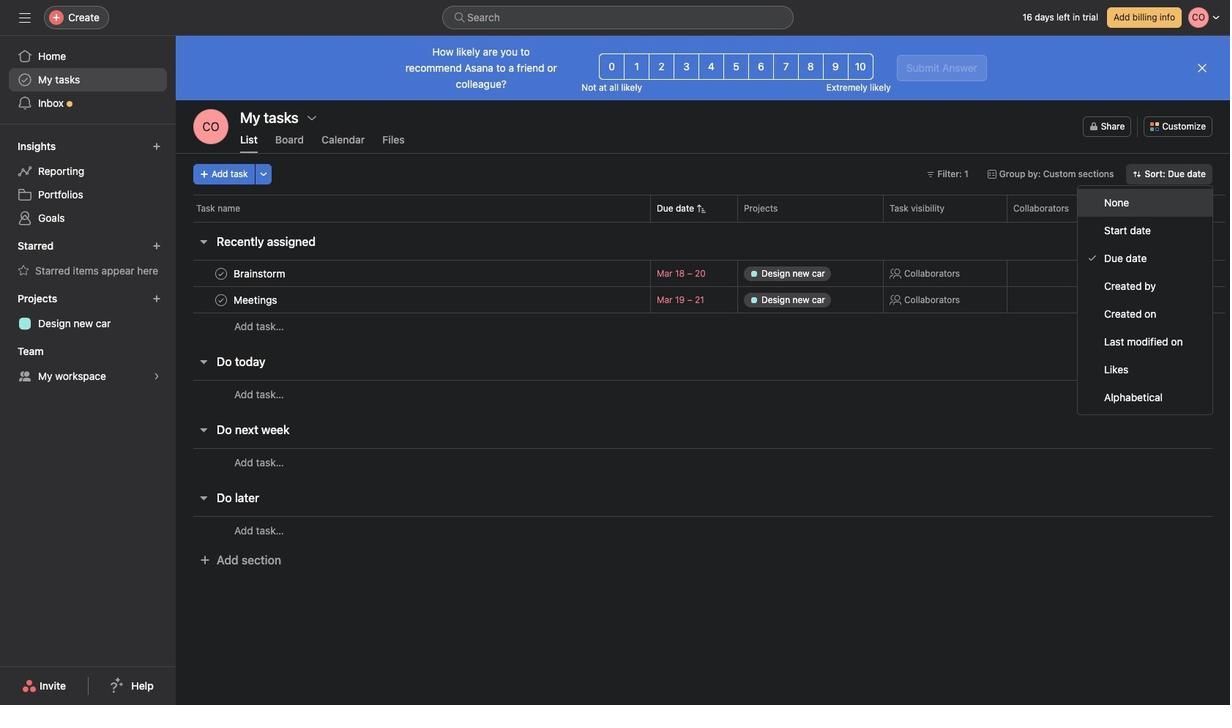 Task type: vqa. For each thing, say whether or not it's contained in the screenshot.
Mark complete option to the middle
no



Task type: locate. For each thing, give the bounding box(es) containing it.
dismiss image
[[1196, 62, 1208, 74]]

2 task name text field from the top
[[231, 293, 282, 307]]

row
[[176, 195, 1230, 222], [193, 221, 1225, 223], [176, 260, 1230, 287], [176, 286, 1230, 313], [176, 313, 1230, 340], [176, 380, 1230, 408], [176, 448, 1230, 476], [176, 516, 1230, 544]]

starred element
[[0, 233, 176, 286]]

hide sidebar image
[[19, 12, 31, 23]]

show options image
[[306, 112, 318, 124]]

projects element
[[0, 286, 176, 338]]

add items to starred image
[[152, 242, 161, 250]]

mark complete checkbox for brainstorm cell
[[212, 265, 230, 282]]

radio item
[[1078, 189, 1213, 217]]

task name text field inside 'meetings' cell
[[231, 293, 282, 307]]

Mark complete checkbox
[[212, 265, 230, 282], [212, 291, 230, 309]]

mark complete image
[[212, 265, 230, 282], [212, 291, 230, 309]]

new insights image
[[152, 142, 161, 151]]

mark complete image inside brainstorm cell
[[212, 265, 230, 282]]

1 vertical spatial mark complete checkbox
[[212, 291, 230, 309]]

mark complete checkbox for 'meetings' cell at the top of page
[[212, 291, 230, 309]]

1 vertical spatial mark complete image
[[212, 291, 230, 309]]

mark complete image for 'meetings' cell at the top of page
[[212, 291, 230, 309]]

1 mark complete checkbox from the top
[[212, 265, 230, 282]]

None radio
[[599, 53, 625, 80], [699, 53, 724, 80], [723, 53, 749, 80], [748, 53, 774, 80], [773, 53, 799, 80], [798, 53, 824, 80], [599, 53, 625, 80], [699, 53, 724, 80], [723, 53, 749, 80], [748, 53, 774, 80], [773, 53, 799, 80], [798, 53, 824, 80]]

collapse task list for this group image
[[198, 356, 209, 368], [198, 424, 209, 436], [198, 492, 209, 504]]

mark complete checkbox inside brainstorm cell
[[212, 265, 230, 282]]

None radio
[[624, 53, 650, 80], [649, 53, 674, 80], [674, 53, 699, 80], [823, 53, 848, 80], [848, 53, 873, 80], [624, 53, 650, 80], [649, 53, 674, 80], [674, 53, 699, 80], [823, 53, 848, 80], [848, 53, 873, 80]]

1 mark complete image from the top
[[212, 265, 230, 282]]

mark complete image inside 'meetings' cell
[[212, 291, 230, 309]]

1 vertical spatial task name text field
[[231, 293, 282, 307]]

task name text field inside brainstorm cell
[[231, 266, 290, 281]]

0 vertical spatial task name text field
[[231, 266, 290, 281]]

header recently assigned tree grid
[[176, 260, 1230, 340]]

2 mark complete image from the top
[[212, 291, 230, 309]]

1 task name text field from the top
[[231, 266, 290, 281]]

0 vertical spatial mark complete image
[[212, 265, 230, 282]]

1 collapse task list for this group image from the top
[[198, 356, 209, 368]]

collapse task list for this group image
[[198, 236, 209, 247]]

mark complete checkbox inside 'meetings' cell
[[212, 291, 230, 309]]

meetings cell
[[176, 286, 650, 313]]

1 vertical spatial collapse task list for this group image
[[198, 424, 209, 436]]

mark complete image for brainstorm cell
[[212, 265, 230, 282]]

0 vertical spatial mark complete checkbox
[[212, 265, 230, 282]]

list box
[[442, 6, 794, 29]]

Task name text field
[[231, 266, 290, 281], [231, 293, 282, 307]]

column header
[[193, 195, 655, 222]]

3 collapse task list for this group image from the top
[[198, 492, 209, 504]]

2 mark complete checkbox from the top
[[212, 291, 230, 309]]

more actions image
[[259, 170, 268, 179]]

2 vertical spatial collapse task list for this group image
[[198, 492, 209, 504]]

option group
[[599, 53, 873, 80]]

add field image
[[1114, 204, 1122, 213]]

0 vertical spatial collapse task list for this group image
[[198, 356, 209, 368]]

new project or portfolio image
[[152, 294, 161, 303]]



Task type: describe. For each thing, give the bounding box(es) containing it.
task name text field for mark complete option within the 'meetings' cell
[[231, 293, 282, 307]]

2 collapse task list for this group image from the top
[[198, 424, 209, 436]]

global element
[[0, 36, 176, 124]]

view profile settings image
[[193, 109, 228, 144]]

task name text field for mark complete option within brainstorm cell
[[231, 266, 290, 281]]

teams element
[[0, 338, 176, 391]]

insights element
[[0, 133, 176, 233]]

see details, my workspace image
[[152, 372, 161, 381]]

brainstorm cell
[[176, 260, 650, 287]]



